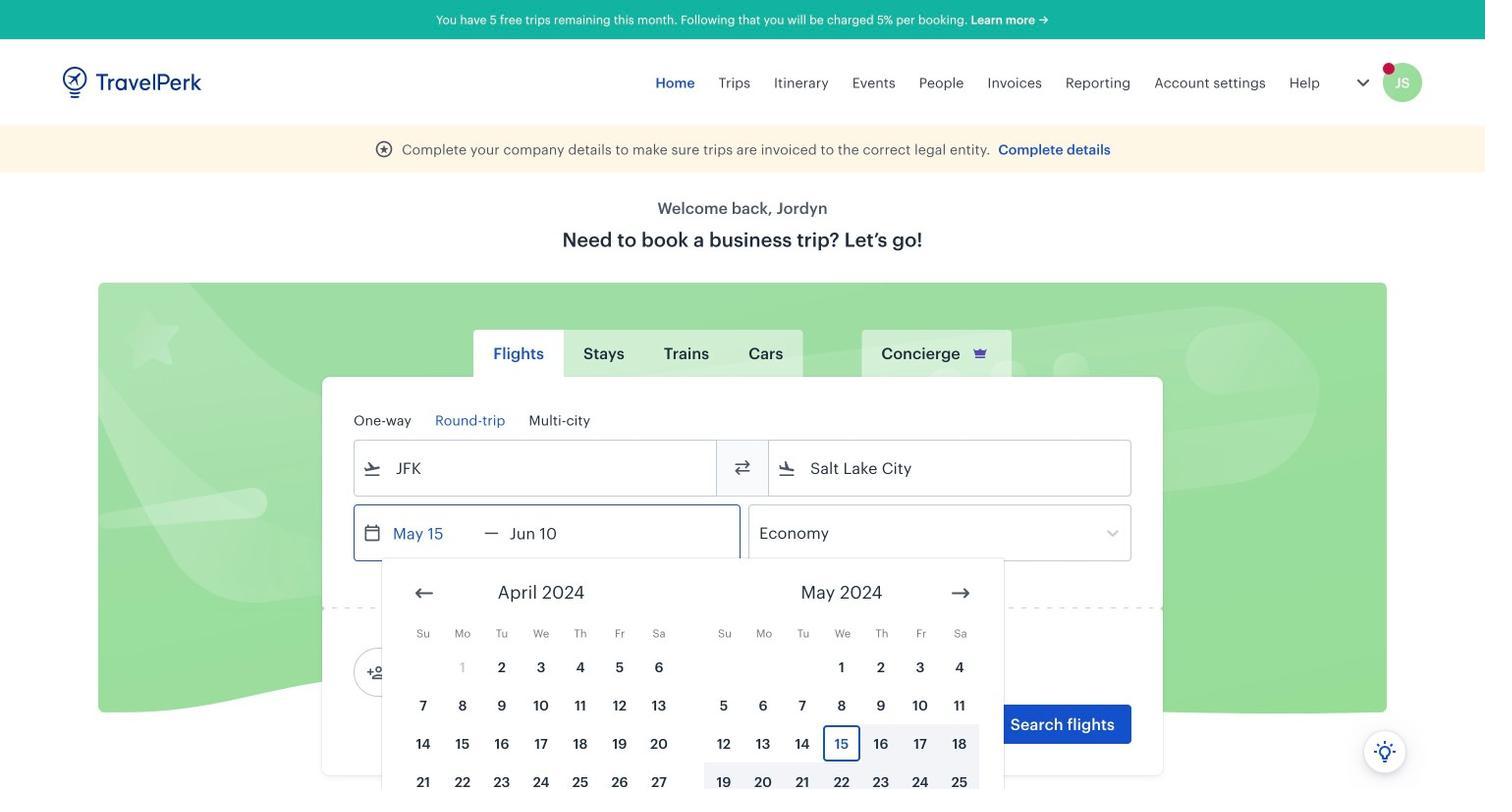 Task type: describe. For each thing, give the bounding box(es) containing it.
calendar application
[[382, 559, 1486, 790]]

Return text field
[[499, 506, 601, 561]]

From search field
[[382, 453, 691, 484]]

To search field
[[797, 453, 1105, 484]]

Depart text field
[[382, 506, 484, 561]]



Task type: locate. For each thing, give the bounding box(es) containing it.
move forward to switch to the next month. image
[[949, 582, 973, 606]]

Add first traveler search field
[[386, 657, 591, 689]]

move backward to switch to the previous month. image
[[413, 582, 436, 606]]



